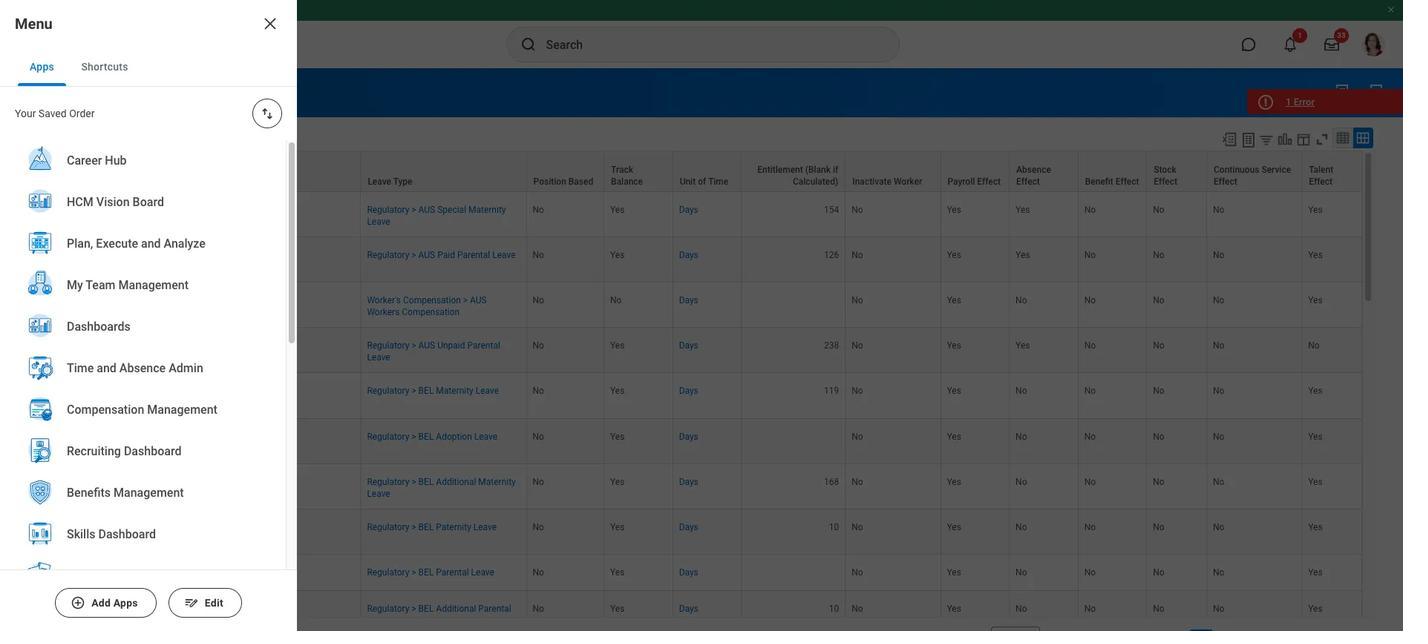 Task type: describe. For each thing, give the bounding box(es) containing it.
absence inside list
[[119, 362, 166, 376]]

benefits
[[67, 487, 111, 501]]

continuous service effect
[[1214, 165, 1292, 187]]

hub
[[105, 154, 127, 168]]

entitlement (blank if calculated)
[[758, 165, 839, 187]]

days link for regulatory > bel additional parental leave
[[679, 602, 699, 615]]

regulatory for regulatory > aus special maternity leave
[[367, 205, 409, 215]]

3 row from the top
[[30, 238, 1363, 283]]

error
[[1294, 97, 1315, 108]]

benefit effect button
[[1079, 151, 1147, 191]]

time inside popup button
[[708, 177, 729, 187]]

belgium - country link for regulatory > bel additional maternity leave
[[36, 474, 107, 488]]

time and absence admin
[[67, 362, 203, 376]]

add apps
[[91, 598, 138, 610]]

hcm vision board
[[67, 196, 164, 210]]

compensation management
[[67, 403, 218, 418]]

regulatory for regulatory > bel additional parental leave
[[367, 605, 409, 615]]

regulatory > bel maternity leave link
[[367, 384, 499, 397]]

plan, execute and analyze link
[[18, 224, 268, 267]]

plan, execute and analyze
[[67, 237, 206, 251]]

country up recruiting
[[76, 432, 107, 442]]

special
[[438, 205, 466, 215]]

leave inside "regulatory > aus special maternity leave"
[[367, 217, 390, 227]]

regulatory > bel additional maternity leave link
[[367, 474, 516, 500]]

paid
[[438, 250, 455, 261]]

0 vertical spatial of
[[121, 84, 135, 102]]

regulatory for regulatory > bel maternity leave
[[367, 386, 409, 397]]

effect inside continuous service effect
[[1214, 177, 1238, 187]]

regulatory for regulatory > aus paid parental leave
[[367, 250, 409, 261]]

regulatory > bel paternity leave
[[367, 523, 497, 533]]

regulatory > aus special maternity leave
[[367, 205, 506, 227]]

dashboards link
[[18, 307, 268, 350]]

learning admin link
[[18, 556, 268, 599]]

1 belgium - country from the top
[[36, 386, 107, 397]]

11 row from the top
[[30, 592, 1363, 632]]

balance
[[611, 177, 643, 187]]

compensation inside list
[[67, 403, 144, 418]]

worker's for worker's compensation
[[201, 296, 235, 306]]

4 australia - country from the top
[[36, 341, 109, 351]]

shortcuts
[[81, 61, 128, 73]]

regulatory > bel additional maternity leave
[[367, 477, 516, 500]]

regulatory > aus unpaid parental leave link
[[367, 338, 500, 363]]

> for regulatory > aus paid parental leave
[[412, 250, 416, 261]]

unit
[[680, 177, 696, 187]]

leave inside regulatory > bel additional maternity leave
[[367, 489, 390, 500]]

10 row from the top
[[30, 556, 1363, 592]]

1 australia - country from the top
[[36, 205, 109, 215]]

stock effect
[[1154, 165, 1178, 187]]

talent effect button
[[1303, 151, 1362, 191]]

payroll
[[948, 177, 975, 187]]

days for regulatory > bel additional parental leave
[[679, 605, 699, 615]]

all leave of absence types main content
[[0, 68, 1404, 632]]

2 belgium - country from the top
[[36, 432, 107, 442]]

1
[[1286, 97, 1292, 108]]

aus for paid
[[419, 250, 435, 261]]

regulatory > bel maternity leave
[[367, 386, 499, 397]]

all leave of absence types
[[56, 84, 240, 102]]

aus for unpaid
[[419, 341, 435, 351]]

days for regulatory > aus paid parental leave
[[679, 250, 699, 261]]

entitlement
[[758, 165, 803, 175]]

career hub link
[[18, 140, 268, 183]]

6 row from the top
[[30, 374, 1363, 419]]

saved
[[39, 108, 67, 120]]

worker's compensation
[[201, 296, 295, 306]]

apps inside apps button
[[30, 61, 54, 73]]

4 australia - country link from the top
[[36, 338, 109, 351]]

regulatory for 2nd regulatory link from the bottom
[[201, 568, 244, 579]]

x image
[[261, 15, 279, 33]]

> for regulatory > bel adoption leave
[[412, 432, 416, 442]]

of inside popup button
[[698, 177, 706, 187]]

close environment banner image
[[1387, 5, 1396, 14]]

cell for regulatory > bel adoption leave
[[742, 419, 846, 465]]

1 error
[[1286, 97, 1315, 108]]

unpaid
[[438, 341, 465, 351]]

adoption
[[436, 432, 472, 442]]

country down time and absence admin
[[76, 386, 107, 397]]

add
[[91, 598, 111, 610]]

text edit image
[[184, 596, 199, 611]]

recruiting dashboard
[[67, 445, 182, 459]]

2 belgium from the top
[[36, 432, 69, 442]]

days for worker's compensation > aus workers compensation
[[679, 296, 699, 306]]

- for regulatory > bel additional maternity leave's belgium - country 'link'
[[71, 477, 73, 488]]

compensation management link
[[18, 390, 268, 433]]

regulatory > aus paid parental leave link
[[367, 247, 516, 261]]

9 row from the top
[[30, 510, 1363, 556]]

unit of time button
[[673, 151, 741, 191]]

position based button
[[527, 151, 604, 191]]

2 regulatory link from the top
[[201, 602, 244, 615]]

talent effect
[[1309, 165, 1334, 187]]

inactivate worker
[[853, 177, 922, 187]]

australia inside list item
[[36, 341, 71, 351]]

dashboards
[[67, 320, 131, 334]]

5 row from the top
[[30, 328, 1363, 374]]

board
[[133, 196, 164, 210]]

track balance
[[611, 165, 643, 187]]

aus for special
[[419, 205, 435, 215]]

effect for talent effect
[[1309, 177, 1333, 187]]

1 belgium - country link from the top
[[36, 384, 107, 397]]

- for sixth belgium - country 'link' from the bottom
[[71, 386, 73, 397]]

days link for regulatory > bel parental leave
[[679, 565, 699, 579]]

country up team
[[78, 250, 109, 261]]

days link for regulatory > bel additional maternity leave
[[679, 474, 699, 488]]

7 row from the top
[[30, 419, 1363, 465]]

days link for regulatory > bel maternity leave
[[679, 384, 699, 397]]

inactivate
[[853, 177, 892, 187]]

4 row from the top
[[30, 283, 1363, 328]]

> for regulatory > bel additional parental leave
[[412, 605, 416, 615]]

days link for regulatory > aus unpaid parental leave
[[679, 338, 699, 351]]

- for 3rd australia - country link
[[74, 296, 76, 306]]

bel for regulatory > bel additional parental leave
[[419, 605, 434, 615]]

3 australia - country link from the top
[[36, 293, 109, 306]]

profile logan mcneil element
[[1353, 28, 1395, 61]]

time and absence admin link
[[18, 348, 268, 391]]

belgium for regulatory > bel additional parental leave
[[36, 605, 69, 615]]

additional for parental
[[436, 605, 476, 615]]

skills dashboard
[[67, 528, 156, 542]]

team
[[86, 279, 115, 293]]

plan,
[[67, 237, 93, 251]]

- for belgium - country 'link' for regulatory > bel paternity leave
[[71, 523, 73, 533]]

your
[[15, 108, 36, 120]]

2 australia - country from the top
[[36, 250, 109, 261]]

0 vertical spatial absence
[[138, 84, 197, 102]]

payroll effect button
[[941, 151, 1009, 191]]

execute
[[96, 237, 138, 251]]

australia - country list item
[[36, 338, 109, 351]]

> for regulatory > bel additional maternity leave
[[412, 477, 416, 488]]

leave inside regulatory > bel maternity leave link
[[476, 386, 499, 397]]

benefit effect
[[1086, 177, 1140, 187]]

types
[[200, 84, 240, 102]]

119
[[824, 386, 839, 397]]

> for regulatory > bel maternity leave
[[412, 386, 416, 397]]

belgium - country for regulatory > bel paternity leave
[[36, 523, 107, 533]]

8 row from the top
[[30, 465, 1363, 510]]

belgium for regulatory > bel additional maternity leave
[[36, 477, 69, 488]]

2 belgium - country link from the top
[[36, 429, 107, 442]]

days link for worker's compensation > aus workers compensation
[[679, 293, 699, 306]]

leave inside the regulatory > bel parental leave link
[[471, 568, 495, 579]]

country up add at bottom
[[76, 568, 107, 579]]

if
[[833, 165, 839, 175]]

compensation inside "link"
[[238, 296, 295, 306]]

add apps button
[[55, 589, 157, 619]]

effect for benefit effect
[[1116, 177, 1140, 187]]

regulatory > bel parental leave link
[[367, 565, 495, 579]]

regulatory > aus paid parental leave
[[367, 250, 516, 261]]

benefits management link
[[18, 473, 268, 516]]

and inside plan, execute and analyze link
[[141, 237, 161, 251]]

- for 4th australia - country link from the bottom
[[74, 205, 76, 215]]

days for regulatory > aus unpaid parental leave
[[679, 341, 699, 351]]

effect for payroll effect
[[978, 177, 1001, 187]]

country inside popup button
[[37, 177, 68, 187]]

belgium - country link for regulatory > bel additional parental leave
[[36, 602, 107, 615]]

worker's compensation > aus workers compensation
[[367, 296, 487, 318]]

talent
[[1309, 165, 1334, 175]]

learning admin
[[67, 570, 151, 584]]

track balance button
[[605, 151, 673, 191]]

maternity for additional
[[478, 477, 516, 488]]

apps inside add apps button
[[113, 598, 138, 610]]

days link for regulatory > bel paternity leave
[[679, 520, 699, 533]]

- for 5th belgium - country 'link' from the bottom of the all leave of absence types main content
[[71, 432, 73, 442]]

sort image
[[260, 106, 275, 121]]

regulatory > aus unpaid parental leave
[[367, 341, 500, 363]]

leave inside regulatory > aus unpaid parental leave
[[367, 353, 390, 363]]

my team management link
[[18, 265, 268, 308]]

bel for regulatory > bel maternity leave
[[419, 386, 434, 397]]

days link for regulatory > bel adoption leave
[[679, 429, 699, 442]]

select to filter grid data image
[[1259, 132, 1275, 148]]

regulatory for regulatory > bel parental leave
[[367, 568, 409, 579]]

country down recruiting
[[76, 477, 107, 488]]

238
[[824, 341, 839, 351]]

parental for additional
[[478, 605, 511, 615]]

1 regulatory link from the top
[[201, 565, 244, 579]]

regulatory > bel adoption leave link
[[367, 429, 498, 442]]

> for regulatory > aus special maternity leave
[[412, 205, 416, 215]]

dashboard for recruiting dashboard
[[124, 445, 182, 459]]

leave inside "regulatory > bel adoption leave" 'link'
[[474, 432, 498, 442]]

country inside list item
[[78, 341, 109, 351]]

items selected list
[[36, 338, 109, 351]]

- for belgium - country 'link' related to regulatory > bel additional parental leave
[[71, 605, 73, 615]]

10 for regulatory > bel additional parental leave
[[829, 605, 839, 615]]

2 row from the top
[[30, 192, 1363, 238]]

career hub
[[67, 154, 127, 168]]

1 belgium from the top
[[36, 386, 69, 397]]

country down team
[[78, 296, 109, 306]]



Task type: locate. For each thing, give the bounding box(es) containing it.
bel inside regulatory > bel additional maternity leave
[[419, 477, 434, 488]]

- inside list item
[[74, 341, 76, 351]]

0 vertical spatial 126
[[30, 136, 45, 146]]

4 days link from the top
[[679, 338, 699, 351]]

0 vertical spatial additional
[[436, 477, 476, 488]]

1 horizontal spatial of
[[698, 177, 706, 187]]

> left unpaid
[[412, 341, 416, 351]]

additional inside regulatory > bel additional maternity leave
[[436, 477, 476, 488]]

bel inside 'link'
[[419, 432, 434, 442]]

3 australia - country from the top
[[36, 296, 109, 306]]

days link for regulatory > aus special maternity leave
[[679, 202, 699, 215]]

click to view/edit grid preferences image
[[1296, 131, 1312, 148]]

aus inside regulatory > aus unpaid parental leave
[[419, 341, 435, 351]]

4 belgium from the top
[[36, 523, 69, 533]]

list for 126 items
[[1190, 630, 1320, 632]]

> inside "regulatory > aus special maternity leave"
[[412, 205, 416, 215]]

regulatory > bel additional parental leave link
[[367, 602, 511, 627]]

2 10 from the top
[[829, 605, 839, 615]]

2 vertical spatial absence
[[119, 362, 166, 376]]

126 for 126 items
[[30, 136, 45, 146]]

8 days link from the top
[[679, 520, 699, 533]]

additional inside regulatory > bel additional parental leave
[[436, 605, 476, 615]]

australia - country link
[[36, 202, 109, 215], [36, 247, 109, 261], [36, 293, 109, 306], [36, 338, 109, 351]]

effect inside "absence effect"
[[1017, 177, 1040, 187]]

country up plan,
[[78, 205, 109, 215]]

management inside my team management link
[[118, 279, 189, 293]]

5 effect from the left
[[1214, 177, 1238, 187]]

export to excel image left view printable version (pdf) icon
[[1332, 83, 1350, 101]]

regulatory down regulatory > bel parental leave
[[367, 605, 409, 615]]

bel for regulatory > bel paternity leave
[[419, 523, 434, 533]]

track
[[611, 165, 633, 175]]

items
[[47, 136, 69, 146]]

belgium
[[36, 386, 69, 397], [36, 432, 69, 442], [36, 477, 69, 488], [36, 523, 69, 533], [36, 568, 69, 579], [36, 605, 69, 615]]

cell for regulatory > bel parental leave
[[742, 556, 846, 592]]

regulatory inside 'link'
[[367, 432, 409, 442]]

belgium - country link for regulatory > bel parental leave
[[36, 565, 107, 579]]

168
[[824, 477, 839, 488]]

based
[[569, 177, 594, 187]]

career
[[67, 154, 102, 168]]

6 belgium from the top
[[36, 605, 69, 615]]

country down benefits
[[76, 523, 107, 533]]

4 belgium - country from the top
[[36, 523, 107, 533]]

regulatory down 'regulatory > bel maternity leave'
[[367, 432, 409, 442]]

1 vertical spatial dashboard
[[98, 528, 156, 542]]

inbox large image
[[1325, 37, 1340, 52]]

regulatory for regulatory > bel additional maternity leave
[[367, 477, 409, 488]]

1 vertical spatial regulatory link
[[201, 602, 244, 615]]

belgium for regulatory > bel paternity leave
[[36, 523, 69, 533]]

regulatory inside regulatory > bel additional parental leave
[[367, 605, 409, 615]]

belgium down australia - country list item
[[36, 386, 69, 397]]

3 belgium from the top
[[36, 477, 69, 488]]

maternity for special
[[469, 205, 506, 215]]

hcm
[[67, 196, 93, 210]]

tab list
[[0, 48, 297, 87]]

management inside benefits management link
[[114, 487, 184, 501]]

search image
[[519, 36, 537, 53]]

> left 'paid'
[[412, 250, 416, 261]]

- down my
[[74, 296, 76, 306]]

management for compensation management
[[147, 403, 218, 418]]

absence effect
[[1017, 165, 1051, 187]]

1 vertical spatial apps
[[113, 598, 138, 610]]

6 belgium - country from the top
[[36, 605, 107, 615]]

shortcuts button
[[69, 48, 140, 86]]

aus inside regulatory > aus paid parental leave link
[[419, 250, 435, 261]]

parental for unpaid
[[468, 341, 500, 351]]

> inside 'link'
[[412, 432, 416, 442]]

2 additional from the top
[[436, 605, 476, 615]]

0 horizontal spatial apps
[[30, 61, 54, 73]]

1 vertical spatial admin
[[116, 570, 151, 584]]

5 bel from the top
[[419, 568, 434, 579]]

4 days from the top
[[679, 341, 699, 351]]

1 horizontal spatial 126
[[824, 250, 839, 261]]

workers
[[367, 308, 400, 318]]

> down regulatory > bel parental leave
[[412, 605, 416, 615]]

10
[[829, 523, 839, 533], [829, 605, 839, 615]]

country button
[[30, 151, 195, 191]]

1 horizontal spatial export to excel image
[[1332, 83, 1350, 101]]

maternity inside regulatory > bel maternity leave link
[[436, 386, 474, 397]]

dashboard inside the skills dashboard link
[[98, 528, 156, 542]]

0 vertical spatial dashboard
[[124, 445, 182, 459]]

6 days link from the top
[[679, 429, 699, 442]]

1 vertical spatial export to excel image
[[1222, 131, 1238, 148]]

0 vertical spatial cell
[[742, 283, 846, 328]]

worker's for worker's compensation > aus workers compensation
[[367, 296, 401, 306]]

1 vertical spatial time
[[67, 362, 94, 376]]

belgium for regulatory > bel parental leave
[[36, 568, 69, 579]]

- for regulatory > bel parental leave belgium - country 'link'
[[71, 568, 73, 579]]

effect for absence effect
[[1017, 177, 1040, 187]]

leave right 'paid'
[[492, 250, 516, 261]]

row containing track balance
[[30, 151, 1363, 192]]

effect right payroll
[[978, 177, 1001, 187]]

parental right unpaid
[[468, 341, 500, 351]]

6 effect from the left
[[1309, 177, 1333, 187]]

effect inside stock effect popup button
[[1154, 177, 1178, 187]]

0 horizontal spatial 126
[[30, 136, 45, 146]]

admin
[[169, 362, 203, 376], [116, 570, 151, 584]]

admin up add apps
[[116, 570, 151, 584]]

7 days from the top
[[679, 477, 699, 488]]

worker's inside "link"
[[201, 296, 235, 306]]

effect right payroll effect
[[1017, 177, 1040, 187]]

export to excel image left export to worksheets image
[[1222, 131, 1238, 148]]

0 horizontal spatial time
[[67, 362, 94, 376]]

yes
[[610, 205, 625, 215], [947, 205, 962, 215], [1016, 205, 1030, 215], [1309, 205, 1323, 215], [610, 250, 625, 261], [947, 250, 962, 261], [1016, 250, 1030, 261], [1309, 250, 1323, 261], [947, 296, 962, 306], [1309, 296, 1323, 306], [610, 341, 625, 351], [947, 341, 962, 351], [1016, 341, 1030, 351], [610, 386, 625, 397], [947, 386, 962, 397], [1309, 386, 1323, 397], [610, 432, 625, 442], [947, 432, 962, 442], [1309, 432, 1323, 442], [610, 477, 625, 488], [947, 477, 962, 488], [1309, 477, 1323, 488], [610, 523, 625, 533], [947, 523, 962, 533], [1309, 523, 1323, 533], [610, 568, 625, 579], [947, 568, 962, 579], [1309, 568, 1323, 579], [610, 605, 625, 615], [947, 605, 962, 615], [1309, 605, 1323, 615]]

belgium - country link down recruiting
[[36, 474, 107, 488]]

plus circle image
[[71, 596, 86, 611]]

7 days link from the top
[[679, 474, 699, 488]]

expand table image
[[1356, 130, 1371, 145]]

0 vertical spatial maternity
[[469, 205, 506, 215]]

time down items selected list
[[67, 362, 94, 376]]

regulatory inside "regulatory > aus special maternity leave"
[[367, 205, 409, 215]]

> up regulatory > bel paternity leave link
[[412, 477, 416, 488]]

days for regulatory > aus special maternity leave
[[679, 205, 699, 215]]

table image
[[1336, 130, 1351, 145]]

1 vertical spatial management
[[147, 403, 218, 418]]

2 days link from the top
[[679, 247, 699, 261]]

export to excel image for export to worksheets image
[[1222, 131, 1238, 148]]

parental
[[457, 250, 490, 261], [468, 341, 500, 351], [436, 568, 469, 579], [478, 605, 511, 615]]

2 cell from the top
[[742, 419, 846, 465]]

view printable version (pdf) image
[[1368, 83, 1386, 101]]

days for regulatory > bel parental leave
[[679, 568, 699, 579]]

4 effect from the left
[[1154, 177, 1178, 187]]

> down type
[[412, 205, 416, 215]]

leave up the order
[[78, 84, 117, 102]]

3 cell from the top
[[742, 556, 846, 592]]

5 days from the top
[[679, 386, 699, 397]]

2 worker's from the left
[[367, 296, 401, 306]]

additional
[[436, 477, 476, 488], [436, 605, 476, 615]]

belgium - country for regulatory > bel additional maternity leave
[[36, 477, 107, 488]]

maternity inside "regulatory > aus special maternity leave"
[[469, 205, 506, 215]]

- up recruiting
[[71, 432, 73, 442]]

- down items selected list
[[71, 386, 73, 397]]

effect
[[978, 177, 1001, 187], [1017, 177, 1040, 187], [1116, 177, 1140, 187], [1154, 177, 1178, 187], [1214, 177, 1238, 187], [1309, 177, 1333, 187]]

5 days link from the top
[[679, 384, 699, 397]]

9 days from the top
[[679, 568, 699, 579]]

cell for worker's compensation > aus workers compensation
[[742, 283, 846, 328]]

0 horizontal spatial export to excel image
[[1222, 131, 1238, 148]]

5 belgium - country from the top
[[36, 568, 107, 579]]

management down plan, execute and analyze link at left
[[118, 279, 189, 293]]

leave inside regulatory > bel paternity leave link
[[474, 523, 497, 533]]

1 row from the top
[[30, 151, 1363, 192]]

list
[[0, 140, 286, 632], [1190, 630, 1320, 632]]

australia - country link up dashboards
[[36, 293, 109, 306]]

dashboard inside recruiting dashboard link
[[124, 445, 182, 459]]

effect down continuous
[[1214, 177, 1238, 187]]

bel inside regulatory > bel additional parental leave
[[419, 605, 434, 615]]

- for 2nd australia - country link from the top of the all leave of absence types main content
[[74, 250, 76, 261]]

and inside time and absence admin link
[[97, 362, 117, 376]]

parental down regulatory > bel parental leave
[[478, 605, 511, 615]]

2 australia from the top
[[36, 250, 71, 261]]

leave down leave type
[[367, 217, 390, 227]]

belgium - country for regulatory > bel additional parental leave
[[36, 605, 107, 615]]

regulatory link up edit
[[201, 565, 244, 579]]

australia down dashboards
[[36, 341, 71, 351]]

leave type
[[368, 177, 413, 187]]

> inside worker's compensation > aus workers compensation
[[463, 296, 468, 306]]

australia down my
[[36, 296, 71, 306]]

list for menu
[[0, 140, 286, 632]]

1 horizontal spatial time
[[708, 177, 729, 187]]

absence
[[138, 84, 197, 102], [1017, 165, 1051, 175], [119, 362, 166, 376]]

regulatory right text edit image
[[201, 605, 244, 615]]

3 days link from the top
[[679, 293, 699, 306]]

3 days from the top
[[679, 296, 699, 306]]

continuous service effect button
[[1208, 151, 1302, 191]]

10 for regulatory > bel paternity leave
[[829, 523, 839, 533]]

belgium - country up recruiting
[[36, 432, 107, 442]]

my
[[67, 279, 83, 293]]

australia
[[36, 205, 71, 215], [36, 250, 71, 261], [36, 296, 71, 306], [36, 341, 71, 351]]

8 days from the top
[[679, 523, 699, 533]]

expand/collapse chart image
[[1277, 131, 1294, 148]]

regulatory down regulatory > aus unpaid parental leave
[[367, 386, 409, 397]]

6 belgium - country link from the top
[[36, 602, 107, 615]]

belgium up recruiting
[[36, 432, 69, 442]]

1 vertical spatial additional
[[436, 605, 476, 615]]

1 horizontal spatial admin
[[169, 362, 203, 376]]

> for regulatory > bel paternity leave
[[412, 523, 416, 533]]

leave down "workers"
[[367, 353, 390, 363]]

absence inside popup button
[[1017, 165, 1051, 175]]

previous page image
[[27, 82, 45, 100]]

exclamation image
[[1260, 97, 1271, 108]]

days link for regulatory > aus paid parental leave
[[679, 247, 699, 261]]

9 days link from the top
[[679, 565, 699, 579]]

fullscreen image
[[1314, 131, 1331, 148]]

1 horizontal spatial and
[[141, 237, 161, 251]]

australia - country
[[36, 205, 109, 215], [36, 250, 109, 261], [36, 296, 109, 306], [36, 341, 109, 351]]

time right unit
[[708, 177, 729, 187]]

of down shortcuts
[[121, 84, 135, 102]]

belgium down skills
[[36, 568, 69, 579]]

3 effect from the left
[[1116, 177, 1140, 187]]

list containing career hub
[[0, 140, 286, 632]]

1 vertical spatial of
[[698, 177, 706, 187]]

1 cell from the top
[[742, 283, 846, 328]]

days for regulatory > bel additional maternity leave
[[679, 477, 699, 488]]

parental inside regulatory > aus unpaid parental leave
[[468, 341, 500, 351]]

leave down regulatory > aus unpaid parental leave
[[476, 386, 499, 397]]

10 days link from the top
[[679, 602, 699, 615]]

bel down regulatory > bel parental leave
[[419, 605, 434, 615]]

regulatory up edit
[[201, 568, 244, 579]]

effect inside talent effect
[[1309, 177, 1333, 187]]

belgium down benefits
[[36, 523, 69, 533]]

2 vertical spatial cell
[[742, 556, 846, 592]]

learning
[[67, 570, 113, 584]]

belgium - country link for regulatory > bel paternity leave
[[36, 520, 107, 533]]

export to excel image
[[1332, 83, 1350, 101], [1222, 131, 1238, 148]]

belgium - country link up recruiting
[[36, 429, 107, 442]]

2 vertical spatial maternity
[[478, 477, 516, 488]]

aus inside "regulatory > aus special maternity leave"
[[419, 205, 435, 215]]

and down australia - country list item
[[97, 362, 117, 376]]

apps button
[[18, 48, 66, 86]]

country
[[37, 177, 68, 187], [78, 205, 109, 215], [78, 250, 109, 261], [78, 296, 109, 306], [78, 341, 109, 351], [76, 386, 107, 397], [76, 432, 107, 442], [76, 477, 107, 488], [76, 523, 107, 533], [76, 568, 107, 579], [76, 605, 107, 615]]

- for 4th australia - country link from the top of the all leave of absence types main content
[[74, 341, 76, 351]]

belgium - country link up 'plus circle' image
[[36, 565, 107, 579]]

row
[[30, 151, 1363, 192], [30, 192, 1363, 238], [30, 238, 1363, 283], [30, 283, 1363, 328], [30, 328, 1363, 374], [30, 374, 1363, 419], [30, 419, 1363, 465], [30, 465, 1363, 510], [30, 510, 1363, 556], [30, 556, 1363, 592], [30, 592, 1363, 632]]

126 for 126
[[824, 250, 839, 261]]

126 left items
[[30, 136, 45, 146]]

hcm vision board link
[[18, 182, 268, 225]]

toolbar inside all leave of absence types main content
[[1215, 128, 1374, 151]]

worker
[[894, 177, 922, 187]]

country down learning
[[76, 605, 107, 615]]

- up my
[[74, 250, 76, 261]]

aus
[[419, 205, 435, 215], [419, 250, 435, 261], [470, 296, 487, 306], [419, 341, 435, 351]]

effect for stock effect
[[1154, 177, 1178, 187]]

1 10 from the top
[[829, 523, 839, 533]]

> up unpaid
[[463, 296, 468, 306]]

export to worksheets image
[[1240, 131, 1258, 149]]

australia - country link up plan,
[[36, 202, 109, 215]]

1 horizontal spatial worker's
[[367, 296, 401, 306]]

recruiting
[[67, 445, 121, 459]]

belgium - country
[[36, 386, 107, 397], [36, 432, 107, 442], [36, 477, 107, 488], [36, 523, 107, 533], [36, 568, 107, 579], [36, 605, 107, 615]]

10 days from the top
[[679, 605, 699, 615]]

my team management
[[67, 279, 189, 293]]

0 vertical spatial and
[[141, 237, 161, 251]]

edit button
[[168, 589, 242, 619]]

2 bel from the top
[[419, 432, 434, 442]]

> up regulatory > bel additional parental leave link
[[412, 568, 416, 579]]

leave inside regulatory > bel additional parental leave
[[367, 616, 390, 627]]

0 vertical spatial 10
[[829, 523, 839, 533]]

compensation
[[238, 296, 295, 306], [403, 296, 461, 306], [402, 308, 460, 318], [67, 403, 144, 418]]

regulatory > aus special maternity leave link
[[367, 202, 506, 227]]

2 days from the top
[[679, 250, 699, 261]]

belgium - country link
[[36, 384, 107, 397], [36, 429, 107, 442], [36, 474, 107, 488], [36, 520, 107, 533], [36, 565, 107, 579], [36, 602, 107, 615]]

stock
[[1154, 165, 1177, 175]]

worker's down analyze
[[201, 296, 235, 306]]

days
[[679, 205, 699, 215], [679, 250, 699, 261], [679, 296, 699, 306], [679, 341, 699, 351], [679, 386, 699, 397], [679, 432, 699, 442], [679, 477, 699, 488], [679, 523, 699, 533], [679, 568, 699, 579], [679, 605, 699, 615]]

country down dashboards
[[78, 341, 109, 351]]

leave left type
[[368, 177, 391, 187]]

belgium - country for regulatory > bel parental leave
[[36, 568, 107, 579]]

dashboard down benefits management
[[98, 528, 156, 542]]

regulatory
[[367, 205, 409, 215], [367, 250, 409, 261], [367, 341, 409, 351], [367, 386, 409, 397], [367, 432, 409, 442], [367, 477, 409, 488], [367, 523, 409, 533], [201, 568, 244, 579], [367, 568, 409, 579], [201, 605, 244, 615], [367, 605, 409, 615]]

1 effect from the left
[[978, 177, 1001, 187]]

leave
[[78, 84, 117, 102], [368, 177, 391, 187], [367, 217, 390, 227], [492, 250, 516, 261], [367, 353, 390, 363], [476, 386, 499, 397], [474, 432, 498, 442], [367, 489, 390, 500], [474, 523, 497, 533], [471, 568, 495, 579], [367, 616, 390, 627]]

parental right 'paid'
[[457, 250, 490, 261]]

dashboard for skills dashboard
[[98, 528, 156, 542]]

bel up regulatory > bel additional parental leave link
[[419, 568, 434, 579]]

- left add at bottom
[[71, 605, 73, 615]]

2 australia - country link from the top
[[36, 247, 109, 261]]

dashboard
[[124, 445, 182, 459], [98, 528, 156, 542]]

belgium - country up 'plus circle' image
[[36, 568, 107, 579]]

1 vertical spatial 126
[[824, 250, 839, 261]]

effect down stock
[[1154, 177, 1178, 187]]

aus inside worker's compensation > aus workers compensation
[[470, 296, 487, 306]]

3 belgium - country link from the top
[[36, 474, 107, 488]]

export to excel image for view printable version (pdf) icon
[[1332, 83, 1350, 101]]

leave inside regulatory > aus paid parental leave link
[[492, 250, 516, 261]]

0 horizontal spatial worker's
[[201, 296, 235, 306]]

effect inside payroll effect popup button
[[978, 177, 1001, 187]]

126 items
[[30, 136, 69, 146]]

list inside global navigation dialog
[[0, 140, 286, 632]]

your saved order
[[15, 108, 95, 120]]

4 australia from the top
[[36, 341, 71, 351]]

1 vertical spatial cell
[[742, 419, 846, 465]]

1 australia - country link from the top
[[36, 202, 109, 215]]

- down benefits
[[71, 523, 73, 533]]

management down time and absence admin link
[[147, 403, 218, 418]]

worker's
[[201, 296, 235, 306], [367, 296, 401, 306]]

tab list containing apps
[[0, 48, 297, 87]]

regulatory > bel adoption leave
[[367, 432, 498, 442]]

0 vertical spatial admin
[[169, 362, 203, 376]]

1 bel from the top
[[419, 386, 434, 397]]

regulatory down "workers"
[[367, 341, 409, 351]]

time inside list
[[67, 362, 94, 376]]

australia - country up plan,
[[36, 205, 109, 215]]

maternity inside regulatory > bel additional maternity leave
[[478, 477, 516, 488]]

regulatory for regulatory > bel paternity leave
[[367, 523, 409, 533]]

country up 'hcm'
[[37, 177, 68, 187]]

edit
[[205, 598, 223, 610]]

stock effect button
[[1148, 151, 1207, 191]]

regulatory for regulatory > aus unpaid parental leave
[[367, 341, 409, 351]]

1 vertical spatial 10
[[829, 605, 839, 615]]

australia - country down dashboards
[[36, 341, 109, 351]]

leave type button
[[361, 151, 526, 191]]

1 error button
[[1248, 89, 1404, 114]]

> for regulatory > aus unpaid parental leave
[[412, 341, 416, 351]]

order
[[69, 108, 95, 120]]

benefits management
[[67, 487, 184, 501]]

0 vertical spatial apps
[[30, 61, 54, 73]]

parental inside regulatory > bel additional parental leave
[[478, 605, 511, 615]]

worker's compensation link
[[201, 293, 295, 306]]

1 horizontal spatial apps
[[113, 598, 138, 610]]

0 vertical spatial regulatory link
[[201, 565, 244, 579]]

position
[[534, 177, 566, 187]]

1 vertical spatial absence
[[1017, 165, 1051, 175]]

management down recruiting dashboard link
[[114, 487, 184, 501]]

>
[[412, 205, 416, 215], [412, 250, 416, 261], [463, 296, 468, 306], [412, 341, 416, 351], [412, 386, 416, 397], [412, 432, 416, 442], [412, 477, 416, 488], [412, 523, 416, 533], [412, 568, 416, 579], [412, 605, 416, 615]]

australia - country up my
[[36, 250, 109, 261]]

> for regulatory > bel parental leave
[[412, 568, 416, 579]]

belgium - country down recruiting
[[36, 477, 107, 488]]

skills
[[67, 528, 95, 542]]

days for regulatory > bel adoption leave
[[679, 432, 699, 442]]

regulatory > bel parental leave
[[367, 568, 495, 579]]

bel for regulatory > bel parental leave
[[419, 568, 434, 579]]

management inside compensation management link
[[147, 403, 218, 418]]

bel down regulatory > aus unpaid parental leave
[[419, 386, 434, 397]]

belgium - country link down items selected list
[[36, 384, 107, 397]]

0 vertical spatial management
[[118, 279, 189, 293]]

1 worker's from the left
[[201, 296, 235, 306]]

recruiting dashboard link
[[18, 431, 268, 475]]

3 belgium - country from the top
[[36, 477, 107, 488]]

notifications large image
[[1283, 37, 1298, 52]]

worker's inside worker's compensation > aus workers compensation
[[367, 296, 401, 306]]

leave inside leave type popup button
[[368, 177, 391, 187]]

belgium - country down benefits
[[36, 523, 107, 533]]

leave up regulatory > bel paternity leave link
[[367, 489, 390, 500]]

regulatory down regulatory > bel paternity leave on the left of the page
[[367, 568, 409, 579]]

regulatory for regulatory > bel adoption leave
[[367, 432, 409, 442]]

days for regulatory > bel paternity leave
[[679, 523, 699, 533]]

bel for regulatory > bel additional maternity leave
[[419, 477, 434, 488]]

> left paternity
[[412, 523, 416, 533]]

global navigation dialog
[[0, 0, 297, 632]]

no
[[533, 205, 544, 215], [852, 205, 863, 215], [1085, 205, 1096, 215], [1154, 205, 1165, 215], [1213, 205, 1225, 215], [533, 250, 544, 261], [852, 250, 863, 261], [1085, 250, 1096, 261], [1154, 250, 1165, 261], [1213, 250, 1225, 261], [533, 296, 544, 306], [610, 296, 622, 306], [852, 296, 863, 306], [1016, 296, 1027, 306], [1085, 296, 1096, 306], [1154, 296, 1165, 306], [1213, 296, 1225, 306], [533, 341, 544, 351], [852, 341, 863, 351], [1085, 341, 1096, 351], [1154, 341, 1165, 351], [1213, 341, 1225, 351], [1309, 341, 1320, 351], [533, 386, 544, 397], [852, 386, 863, 397], [1016, 386, 1027, 397], [1085, 386, 1096, 397], [1154, 386, 1165, 397], [1213, 386, 1225, 397], [533, 432, 544, 442], [852, 432, 863, 442], [1016, 432, 1027, 442], [1085, 432, 1096, 442], [1154, 432, 1165, 442], [1213, 432, 1225, 442], [533, 477, 544, 488], [852, 477, 863, 488], [1016, 477, 1027, 488], [1085, 477, 1096, 488], [1154, 477, 1165, 488], [1213, 477, 1225, 488], [533, 523, 544, 533], [852, 523, 863, 533], [1016, 523, 1027, 533], [1085, 523, 1096, 533], [1154, 523, 1165, 533], [1213, 523, 1225, 533], [533, 568, 544, 579], [852, 568, 863, 579], [1016, 568, 1027, 579], [1085, 568, 1096, 579], [1154, 568, 1165, 579], [1213, 568, 1225, 579], [533, 605, 544, 615], [852, 605, 863, 615], [1016, 605, 1027, 615], [1085, 605, 1096, 615], [1154, 605, 1165, 615], [1213, 605, 1225, 615]]

calculated)
[[793, 177, 839, 187]]

australia - country link down dashboards
[[36, 338, 109, 351]]

3 bel from the top
[[419, 477, 434, 488]]

bel
[[419, 386, 434, 397], [419, 432, 434, 442], [419, 477, 434, 488], [419, 523, 434, 533], [419, 568, 434, 579], [419, 605, 434, 615]]

> inside regulatory > aus unpaid parental leave
[[412, 341, 416, 351]]

apps right add at bottom
[[113, 598, 138, 610]]

banner
[[0, 0, 1404, 68]]

parental up regulatory > bel additional parental leave link
[[436, 568, 469, 579]]

1 additional from the top
[[436, 477, 476, 488]]

regulatory inside regulatory > bel additional maternity leave
[[367, 477, 409, 488]]

1 vertical spatial and
[[97, 362, 117, 376]]

belgium left 'plus circle' image
[[36, 605, 69, 615]]

> down regulatory > aus unpaid parental leave
[[412, 386, 416, 397]]

0 horizontal spatial and
[[97, 362, 117, 376]]

management for benefits management
[[114, 487, 184, 501]]

menu
[[15, 15, 53, 33]]

3 australia from the top
[[36, 296, 71, 306]]

5 belgium - country link from the top
[[36, 565, 107, 579]]

bel for regulatory > bel adoption leave
[[419, 432, 434, 442]]

> inside regulatory > bel additional maternity leave
[[412, 477, 416, 488]]

4 belgium - country link from the top
[[36, 520, 107, 533]]

australia - country down my
[[36, 296, 109, 306]]

4 bel from the top
[[419, 523, 434, 533]]

regulatory > bel paternity leave link
[[367, 520, 497, 533]]

cell
[[742, 283, 846, 328], [742, 419, 846, 465], [742, 556, 846, 592]]

days for regulatory > bel maternity leave
[[679, 386, 699, 397]]

additional for maternity
[[436, 477, 476, 488]]

0 horizontal spatial list
[[0, 140, 286, 632]]

absence down dashboards link
[[119, 362, 166, 376]]

all leave of absence types link
[[56, 84, 240, 102]]

australia up plan,
[[36, 205, 71, 215]]

continuous
[[1214, 165, 1260, 175]]

absence right payroll effect popup button
[[1017, 165, 1051, 175]]

regulatory up the regulatory > bel parental leave link
[[367, 523, 409, 533]]

aus left unpaid
[[419, 341, 435, 351]]

regulatory inside regulatory > aus unpaid parental leave
[[367, 341, 409, 351]]

parental for paid
[[457, 250, 490, 261]]

1 vertical spatial maternity
[[436, 386, 474, 397]]

1 horizontal spatial list
[[1190, 630, 1320, 632]]

0 horizontal spatial of
[[121, 84, 135, 102]]

0 vertical spatial export to excel image
[[1332, 83, 1350, 101]]

- up 'plus circle' image
[[71, 568, 73, 579]]

5 belgium from the top
[[36, 568, 69, 579]]

position based
[[534, 177, 594, 187]]

belgium - country link down learning
[[36, 602, 107, 615]]

leave right paternity
[[474, 523, 497, 533]]

2 effect from the left
[[1017, 177, 1040, 187]]

0 vertical spatial time
[[708, 177, 729, 187]]

absence effect button
[[1010, 151, 1078, 191]]

regulatory for 1st regulatory link from the bottom
[[201, 605, 244, 615]]

regulatory up regulatory > bel paternity leave link
[[367, 477, 409, 488]]

0 horizontal spatial admin
[[116, 570, 151, 584]]

1 days link from the top
[[679, 202, 699, 215]]

worker's up "workers"
[[367, 296, 401, 306]]

6 days from the top
[[679, 432, 699, 442]]

1 days from the top
[[679, 205, 699, 215]]

-
[[74, 205, 76, 215], [74, 250, 76, 261], [74, 296, 76, 306], [74, 341, 76, 351], [71, 386, 73, 397], [71, 432, 73, 442], [71, 477, 73, 488], [71, 523, 73, 533], [71, 568, 73, 579], [71, 605, 73, 615]]

2 vertical spatial management
[[114, 487, 184, 501]]

> inside regulatory > bel additional parental leave
[[412, 605, 416, 615]]

(blank
[[806, 165, 831, 175]]

bel left paternity
[[419, 523, 434, 533]]

dashboard down compensation management link
[[124, 445, 182, 459]]

regulatory > bel additional parental leave
[[367, 605, 511, 627]]

toolbar
[[1215, 128, 1374, 151]]

1 australia from the top
[[36, 205, 71, 215]]

- up plan,
[[74, 205, 76, 215]]

effect inside benefit effect popup button
[[1116, 177, 1140, 187]]

6 bel from the top
[[419, 605, 434, 615]]

payroll effect
[[948, 177, 1001, 187]]



Task type: vqa. For each thing, say whether or not it's contained in the screenshot.
country related to Belgium - Country link related to Regulatory > BEL Additional Parental Leave
yes



